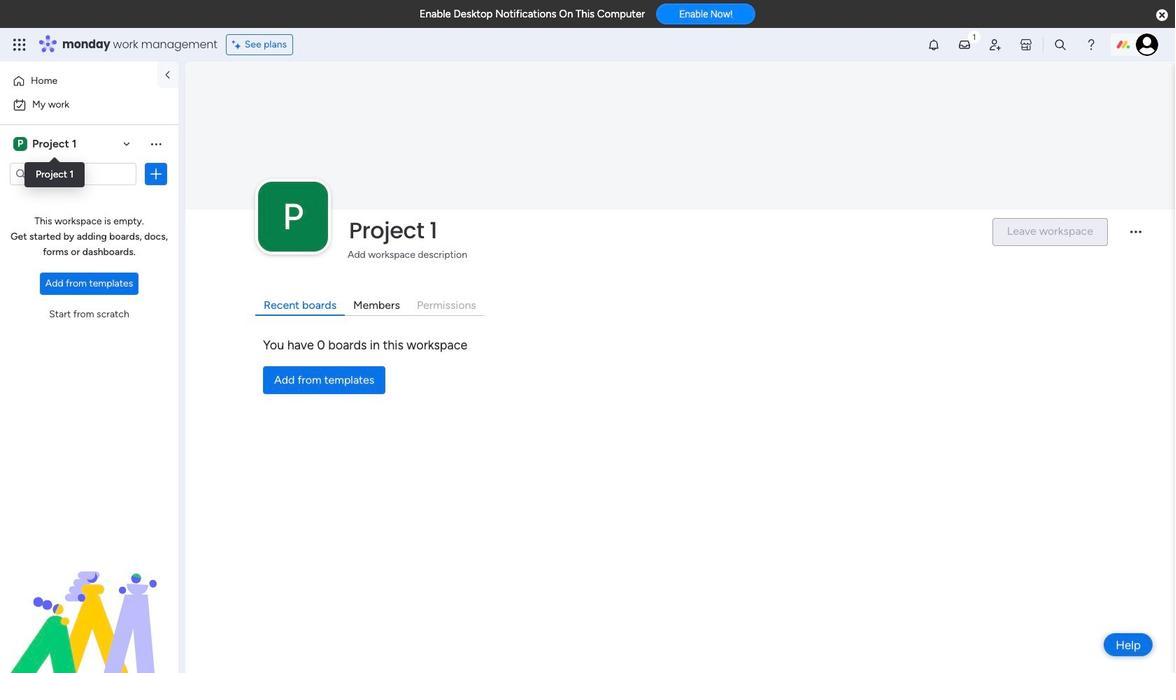 Task type: locate. For each thing, give the bounding box(es) containing it.
option
[[8, 70, 149, 92], [8, 94, 170, 116]]

select product image
[[13, 38, 27, 52]]

None field
[[346, 216, 981, 246]]

1 vertical spatial option
[[8, 94, 170, 116]]

lottie animation element
[[0, 532, 178, 674]]

help image
[[1085, 38, 1099, 52]]

update feed image
[[958, 38, 972, 52]]

option up workspace selection element
[[8, 94, 170, 116]]

monday marketplace image
[[1019, 38, 1033, 52]]

workspace image
[[13, 136, 27, 152]]

options image
[[149, 167, 163, 181]]

Search in workspace field
[[29, 166, 117, 182]]

search everything image
[[1054, 38, 1068, 52]]

workspace selection element
[[13, 136, 79, 153]]

0 vertical spatial option
[[8, 70, 149, 92]]

1 option from the top
[[8, 70, 149, 92]]

lottie animation image
[[0, 532, 178, 674]]

option down 'select product' image
[[8, 70, 149, 92]]

notifications image
[[927, 38, 941, 52]]

2 option from the top
[[8, 94, 170, 116]]

invite members image
[[989, 38, 1003, 52]]



Task type: vqa. For each thing, say whether or not it's contained in the screenshot.
the Timeline
no



Task type: describe. For each thing, give the bounding box(es) containing it.
v2 ellipsis image
[[1131, 231, 1142, 243]]

see plans image
[[232, 37, 245, 52]]

dapulse close image
[[1157, 8, 1169, 22]]

1 image
[[968, 29, 981, 44]]

workspace image
[[258, 182, 328, 252]]

workspace options image
[[149, 137, 163, 151]]

kendall parks image
[[1136, 34, 1159, 56]]



